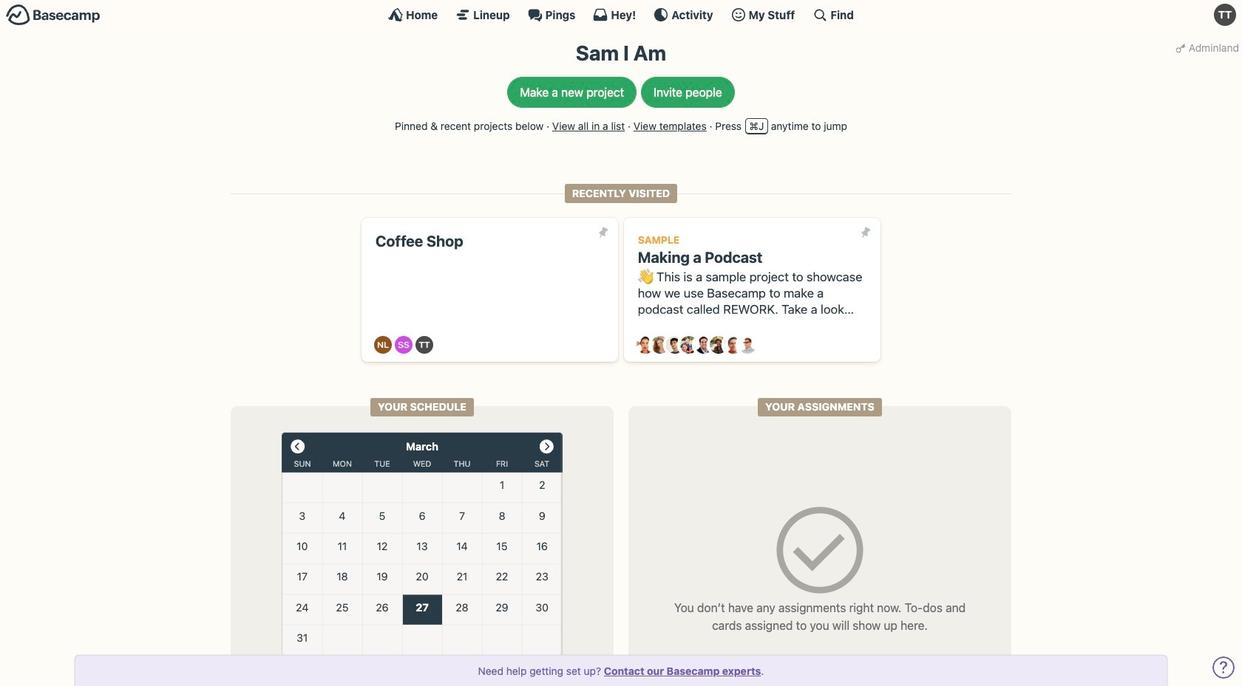 Task type: describe. For each thing, give the bounding box(es) containing it.
keyboard shortcut: ⌘ + / image
[[813, 7, 828, 22]]

annie bryan image
[[637, 337, 654, 354]]

jared davis image
[[666, 337, 684, 354]]

nicole katz image
[[710, 337, 727, 354]]

steve marsh image
[[724, 337, 742, 354]]

terry turtle image
[[416, 337, 434, 354]]

terry turtle image
[[1214, 4, 1236, 26]]



Task type: locate. For each thing, give the bounding box(es) containing it.
jennifer young image
[[680, 337, 698, 354]]

natalie lubich image
[[374, 337, 392, 354]]

victor cooper image
[[739, 337, 757, 354]]

switch accounts image
[[6, 4, 101, 27]]

main element
[[0, 0, 1242, 29]]

sarah silvers image
[[395, 337, 413, 354]]

cheryl walters image
[[651, 337, 669, 354]]

josh fiske image
[[695, 337, 713, 354]]



Task type: vqa. For each thing, say whether or not it's contained in the screenshot.
sarah silvers icon
yes



